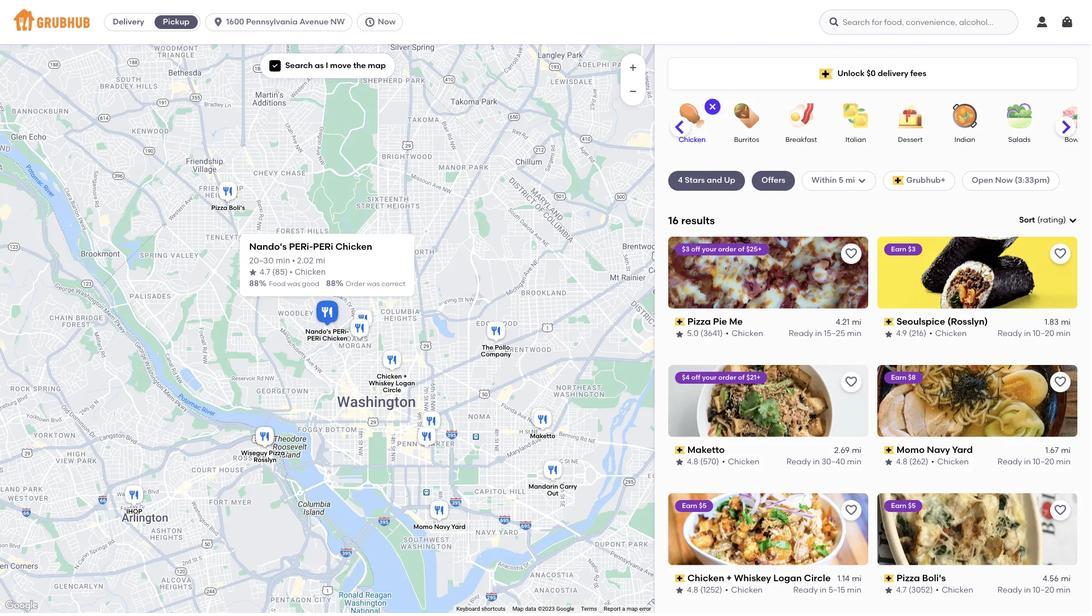 Task type: describe. For each thing, give the bounding box(es) containing it.
chicken down chicken image
[[679, 136, 706, 144]]

burritos image
[[727, 103, 767, 128]]

delivery
[[878, 69, 908, 78]]

i
[[326, 61, 328, 70]]

earn for seoulspice (rosslyn)
[[891, 245, 906, 253]]

ready in 15–25 min
[[789, 329, 861, 339]]

mi for momo navy yard
[[1061, 446, 1071, 456]]

rating image
[[249, 269, 257, 276]]

unlock
[[837, 69, 865, 78]]

error
[[639, 606, 651, 613]]

ready for maketto
[[786, 458, 811, 467]]

4.56 mi
[[1043, 574, 1071, 584]]

• right 85
[[290, 269, 292, 277]]

88 % order was correct
[[326, 279, 405, 289]]

save this restaurant button for momo navy yard
[[1050, 372, 1071, 392]]

(216)
[[909, 329, 926, 339]]

chicken down seoulspice (rosslyn)
[[935, 329, 967, 339]]

4.8 for chicken + whiskey logan circle
[[687, 586, 698, 596]]

88 for 88 % order was correct
[[326, 279, 336, 289]]

( for 85
[[272, 269, 275, 277]]

report
[[604, 606, 621, 613]]

chicken + whiskey logan circle inside map region
[[369, 373, 415, 394]]

$8
[[908, 374, 916, 382]]

4.8 for maketto
[[687, 458, 698, 467]]

mi for maketto
[[852, 446, 861, 456]]

save this restaurant image for seoulspice (rosslyn)
[[1054, 247, 1067, 261]]

$25+
[[746, 245, 762, 253]]

now inside button
[[378, 17, 396, 27]]

save this restaurant button for maketto
[[841, 372, 861, 392]]

keyboard
[[456, 606, 480, 613]]

in for pizza boli's
[[1024, 586, 1031, 596]]

$4 off your order of $21+
[[682, 374, 761, 382]]

(570)
[[700, 458, 719, 467]]

minus icon image
[[627, 86, 639, 97]]

ready in 10–20 min for seoulspice (rosslyn)
[[998, 329, 1071, 339]]

nando's for nando's peri- peri chicken the pollo company
[[306, 328, 331, 336]]

0 vertical spatial momo
[[897, 445, 925, 456]]

dessert image
[[890, 103, 930, 128]]

ready for pizza boli's
[[998, 586, 1022, 596]]

sort
[[1019, 215, 1035, 225]]

was for 88 % food was good
[[287, 280, 300, 288]]

0 vertical spatial navy
[[927, 445, 950, 456]]

4.8 for momo navy yard
[[896, 458, 907, 467]]

1 vertical spatial +
[[726, 573, 732, 584]]

©2023
[[538, 606, 555, 613]]

italian image
[[836, 103, 876, 128]]

in for chicken + whiskey logan circle
[[820, 586, 827, 596]]

chicken + whiskey logan circle image
[[381, 349, 403, 374]]

rosslyn
[[254, 457, 277, 464]]

subscription pass image for pizza boli's
[[884, 575, 894, 583]]

order
[[346, 280, 365, 288]]

bowls
[[1065, 136, 1083, 144]]

10–20 for seoulspice (rosslyn)
[[1033, 329, 1054, 339]]

grubhub plus flag logo image for unlock $0 delivery fees
[[819, 68, 833, 79]]

4.7 (3052)
[[896, 586, 933, 596]]

now button
[[357, 13, 408, 31]]

maketto image
[[531, 409, 554, 434]]

5–15
[[828, 586, 845, 596]]

(3641)
[[701, 329, 723, 339]]

ready in 10–20 min for momo navy yard
[[998, 458, 1071, 467]]

% for 88 % food was good
[[259, 279, 267, 289]]

spice 6 modern indian image
[[420, 410, 443, 435]]

nando's peri-peri chicken 20–30 min • 2.02 mi
[[249, 241, 372, 265]]

4.21 mi
[[836, 318, 861, 327]]

the pollo company image
[[485, 320, 507, 345]]

subscription pass image for chicken + whiskey logan circle
[[675, 575, 685, 583]]

your for maketto
[[702, 374, 717, 382]]

4.7 for 4.7 ( 85 )
[[259, 269, 270, 277]]

star icon image for momo navy yard
[[884, 458, 893, 467]]

pizza boli's inside map region
[[211, 204, 245, 212]]

1 $3 from the left
[[682, 245, 690, 253]]

mi for pizza boli's
[[1061, 574, 1071, 584]]

open now (3:33pm)
[[972, 176, 1050, 185]]

1 horizontal spatial momo navy yard
[[897, 445, 973, 456]]

me
[[729, 316, 743, 327]]

move
[[330, 61, 351, 70]]

4.9 (216)
[[896, 329, 926, 339]]

pickup
[[163, 17, 190, 27]]

% for 88 % order was correct
[[336, 279, 343, 289]]

within 5 mi
[[812, 176, 855, 185]]

1 horizontal spatial circle
[[804, 573, 831, 584]]

delivery
[[113, 17, 144, 27]]

subscription pass image for pizza pie me
[[675, 318, 685, 326]]

search as i move the map
[[285, 61, 386, 70]]

0 vertical spatial svg image
[[272, 63, 278, 69]]

5
[[839, 176, 843, 185]]

map data ©2023 google
[[512, 606, 574, 613]]

out
[[547, 491, 558, 498]]

report a map error
[[604, 606, 651, 613]]

tigo's image
[[529, 406, 552, 431]]

mi for seoulspice (rosslyn)
[[1061, 318, 1071, 327]]

1.14 mi
[[838, 574, 861, 584]]

seoulspice (rosslyn) logo image
[[877, 237, 1077, 309]]

• for maketto
[[722, 458, 725, 467]]

pizza inside "wiseguy pizza - rosslyn"
[[269, 450, 285, 458]]

italian
[[845, 136, 866, 144]]

map region
[[0, 35, 670, 614]]

10–20 for pizza boli's
[[1033, 586, 1054, 596]]

save this restaurant image for pizza boli's
[[1054, 504, 1067, 517]]

$21+
[[746, 374, 761, 382]]

4.8 (1252)
[[687, 586, 722, 596]]

chicken inside nando's peri-peri chicken 20–30 min • 2.02 mi
[[335, 241, 372, 252]]

keyboard shortcuts button
[[456, 606, 506, 614]]

earn $8
[[891, 374, 916, 382]]

your for pizza pie me
[[702, 245, 717, 253]]

subscription pass image for seoulspice (rosslyn)
[[884, 318, 894, 326]]

star icon image for maketto
[[675, 458, 684, 467]]

in for seoulspice (rosslyn)
[[1024, 329, 1031, 339]]

1 vertical spatial now
[[995, 176, 1013, 185]]

1 vertical spatial svg image
[[708, 102, 717, 111]]

pollo
[[495, 344, 510, 351]]

stars
[[685, 176, 705, 185]]

1.83 mi
[[1045, 318, 1071, 327]]

plus icon image
[[627, 62, 639, 73]]

map
[[512, 606, 524, 613]]

16 results
[[668, 214, 715, 227]]

1.67 mi
[[1045, 446, 1071, 456]]

maketto inside map region
[[530, 433, 555, 440]]

burritos
[[734, 136, 759, 144]]

svg image inside now button
[[364, 16, 376, 28]]

1 vertical spatial map
[[627, 606, 638, 613]]

ready for seoulspice (rosslyn)
[[998, 329, 1022, 339]]

20–30
[[249, 257, 274, 265]]

subscription pass image for momo navy yard
[[884, 447, 894, 455]]

chicken right the (1252)
[[731, 586, 763, 596]]

4 stars and up
[[678, 176, 735, 185]]

chicken right (3052)
[[942, 586, 973, 596]]

breakfast
[[786, 136, 817, 144]]

correct
[[381, 280, 405, 288]]

seoulspice (rosslyn)
[[897, 316, 988, 327]]

earn for chicken + whiskey logan circle
[[682, 502, 697, 510]]

circle inside chicken + whiskey logan circle
[[383, 387, 401, 394]]

(rosslyn)
[[947, 316, 988, 327]]

mandarin carry out
[[528, 484, 577, 498]]

momo navy yard logo image
[[877, 365, 1077, 437]]

4
[[678, 176, 683, 185]]

earn $5 for pizza
[[891, 502, 916, 510]]

(262)
[[909, 458, 928, 467]]

save this restaurant image for maketto
[[844, 375, 858, 389]]

(1252)
[[700, 586, 722, 596]]

navy inside map region
[[434, 524, 450, 531]]

open
[[972, 176, 993, 185]]

unlock $0 delivery fees
[[837, 69, 926, 78]]

the
[[482, 344, 493, 351]]

4.7 ( 85 )
[[259, 269, 287, 277]]

search
[[285, 61, 313, 70]]

new york grill image
[[352, 308, 374, 333]]

0 vertical spatial yard
[[952, 445, 973, 456]]

breakfast image
[[781, 103, 821, 128]]

chicken up good
[[295, 269, 326, 277]]

peri- for nando's peri- peri chicken the pollo company
[[333, 328, 349, 336]]

pizza pie me logo image
[[668, 237, 868, 309]]

$4
[[682, 374, 690, 382]]

chicken down nando's peri- peri chicken the pollo company
[[377, 373, 402, 381]]

1.67
[[1045, 446, 1059, 456]]

• for chicken + whiskey logan circle
[[725, 586, 728, 596]]

85
[[275, 269, 285, 277]]

chicken down me
[[732, 329, 763, 339]]

min for (rosslyn)
[[1056, 329, 1071, 339]]

1 vertical spatial pizza boli's
[[897, 573, 946, 584]]

$0
[[867, 69, 876, 78]]

sort ( rating )
[[1019, 215, 1066, 225]]

chicken image
[[672, 103, 712, 128]]

4.56
[[1043, 574, 1059, 584]]



Task type: locate. For each thing, give the bounding box(es) containing it.
• chicken inside map region
[[290, 269, 326, 277]]

momo navy yard inside map region
[[413, 524, 466, 531]]

pizza boli's image
[[217, 180, 239, 205]]

0 horizontal spatial momo navy yard
[[413, 524, 466, 531]]

2 subscription pass image from the top
[[675, 575, 685, 583]]

chicken + whiskey logan circle down nando's peri- peri chicken the pollo company
[[369, 373, 415, 394]]

0 horizontal spatial 4.7
[[259, 269, 270, 277]]

• chicken down the 2.02
[[290, 269, 326, 277]]

star icon image left '4.8 (1252)'
[[675, 587, 684, 596]]

circle up ready in 5–15 min
[[804, 573, 831, 584]]

10–20
[[1033, 329, 1054, 339], [1033, 458, 1054, 467], [1033, 586, 1054, 596]]

your down results
[[702, 245, 717, 253]]

1 horizontal spatial (
[[1037, 215, 1040, 225]]

mi for chicken + whiskey logan circle
[[852, 574, 861, 584]]

1 vertical spatial 10–20
[[1033, 458, 1054, 467]]

grubhub plus flag logo image left grubhub+ on the right of the page
[[893, 176, 904, 186]]

star icon image for pizza boli's
[[884, 587, 893, 596]]

your right $4
[[702, 374, 717, 382]]

4.8 left (570)
[[687, 458, 698, 467]]

jyoti indian cuisine image
[[348, 317, 371, 342]]

0 horizontal spatial boli's
[[229, 204, 245, 212]]

1 earn $5 from the left
[[682, 502, 707, 510]]

peri- inside nando's peri-peri chicken 20–30 min • 2.02 mi
[[289, 241, 313, 252]]

• chicken for navy
[[931, 458, 969, 467]]

$5
[[699, 502, 707, 510], [908, 502, 916, 510]]

nando's up 20–30
[[249, 241, 287, 252]]

pizza boli's logo image
[[877, 494, 1077, 566]]

of for maketto
[[738, 374, 745, 382]]

• right (3052)
[[936, 586, 939, 596]]

save this restaurant button for seoulspice (rosslyn)
[[1050, 244, 1071, 264]]

4.7 for 4.7 (3052)
[[896, 586, 907, 596]]

whiskey down chicken + whiskey logan circle icon
[[369, 380, 394, 388]]

1 vertical spatial maketto
[[687, 445, 725, 456]]

nando's for nando's peri-peri chicken 20–30 min • 2.02 mi
[[249, 241, 287, 252]]

1 vertical spatial off
[[691, 374, 700, 382]]

1 vertical spatial of
[[738, 374, 745, 382]]

• chicken for +
[[725, 586, 763, 596]]

2 ready in 10–20 min from the top
[[998, 458, 1071, 467]]

earn for momo navy yard
[[891, 374, 906, 382]]

and
[[707, 176, 722, 185]]

0 horizontal spatial %
[[259, 279, 267, 289]]

subscription pass image
[[675, 318, 685, 326], [675, 575, 685, 583]]

google
[[556, 606, 574, 613]]

chicken + whiskey logan circle up the (1252)
[[687, 573, 831, 584]]

peri- for nando's peri-peri chicken 20–30 min • 2.02 mi
[[289, 241, 313, 252]]

1 vertical spatial peri-
[[333, 328, 349, 336]]

earn $3
[[891, 245, 916, 253]]

1 horizontal spatial 88
[[326, 279, 336, 289]]

momo navy yard
[[897, 445, 973, 456], [413, 524, 466, 531]]

1 horizontal spatial chicken + whiskey logan circle
[[687, 573, 831, 584]]

2 earn $5 from the left
[[891, 502, 916, 510]]

subscription pass image for maketto
[[675, 447, 685, 455]]

• chicken right (570)
[[722, 458, 760, 467]]

peri inside nando's peri- peri chicken the pollo company
[[307, 335, 321, 342]]

1 vertical spatial momo navy yard
[[413, 524, 466, 531]]

now right open at right
[[995, 176, 1013, 185]]

1 horizontal spatial now
[[995, 176, 1013, 185]]

( inside map region
[[272, 269, 275, 277]]

map right a
[[627, 606, 638, 613]]

offers
[[761, 176, 785, 185]]

1 off from the top
[[691, 245, 700, 253]]

10–20 down 1.83
[[1033, 329, 1054, 339]]

mi
[[845, 176, 855, 185], [316, 257, 325, 265], [852, 318, 861, 327], [1061, 318, 1071, 327], [852, 446, 861, 456], [1061, 446, 1071, 456], [852, 574, 861, 584], [1061, 574, 1071, 584]]

rating
[[1040, 215, 1063, 225]]

0 vertical spatial your
[[702, 245, 717, 253]]

keyboard shortcuts
[[456, 606, 506, 613]]

indian image
[[945, 103, 985, 128]]

5.0
[[687, 329, 699, 339]]

ready for momo navy yard
[[998, 458, 1022, 467]]

1 horizontal spatial %
[[336, 279, 343, 289]]

15–25
[[824, 329, 845, 339]]

ihop image
[[123, 484, 145, 509]]

svg image inside field
[[1068, 216, 1077, 225]]

logan up ready in 5–15 min
[[773, 573, 802, 584]]

up
[[724, 176, 735, 185]]

avenue
[[300, 17, 328, 27]]

1 horizontal spatial logan
[[773, 573, 802, 584]]

star icon image for chicken + whiskey logan circle
[[675, 587, 684, 596]]

1 horizontal spatial was
[[367, 280, 380, 288]]

2 off from the top
[[691, 374, 700, 382]]

1 horizontal spatial $5
[[908, 502, 916, 510]]

wiseguy
[[241, 450, 267, 458]]

4.8 (570)
[[687, 458, 719, 467]]

was inside 88 % food was good
[[287, 280, 300, 288]]

ready for pizza pie me
[[789, 329, 813, 339]]

momo navy yard image
[[428, 499, 451, 525]]

order left "$21+"
[[718, 374, 736, 382]]

0 vertical spatial pizza boli's
[[211, 204, 245, 212]]

off right $4
[[691, 374, 700, 382]]

• chicken right "(262)"
[[931, 458, 969, 467]]

1 vertical spatial 4.7
[[896, 586, 907, 596]]

mi right 4.56
[[1061, 574, 1071, 584]]

maketto logo image
[[668, 365, 868, 437]]

chicken + whiskey logan circle logo image
[[668, 494, 868, 566]]

now
[[378, 17, 396, 27], [995, 176, 1013, 185]]

chicken + whiskey logan circle
[[369, 373, 415, 394], [687, 573, 831, 584]]

save this restaurant image
[[844, 247, 858, 261], [1054, 247, 1067, 261], [844, 375, 858, 389], [1054, 375, 1067, 389], [1054, 504, 1067, 517]]

save this restaurant image for momo navy yard
[[1054, 375, 1067, 389]]

1 % from the left
[[259, 279, 267, 289]]

0 vertical spatial map
[[368, 61, 386, 70]]

good
[[302, 280, 319, 288]]

wiseguy pizza - rosslyn image
[[253, 426, 276, 451]]

wiseguy pizza - rosslyn
[[241, 450, 289, 464]]

• chicken right the (1252)
[[725, 586, 763, 596]]

1 horizontal spatial navy
[[927, 445, 950, 456]]

0 vertical spatial nando's
[[249, 241, 287, 252]]

peri inside nando's peri-peri chicken 20–30 min • 2.02 mi
[[313, 241, 333, 252]]

• right "(262)"
[[931, 458, 934, 467]]

10–20 for momo navy yard
[[1033, 458, 1054, 467]]

1 horizontal spatial whiskey
[[734, 573, 771, 584]]

1 horizontal spatial peri-
[[333, 328, 349, 336]]

0 vertical spatial momo navy yard
[[897, 445, 973, 456]]

min down 4.56 mi
[[1056, 586, 1071, 596]]

( inside field
[[1037, 215, 1040, 225]]

ready in 10–20 min down 1.83
[[998, 329, 1071, 339]]

min for boli's
[[1056, 586, 1071, 596]]

2.69 mi
[[834, 446, 861, 456]]

whiskey down chicken + whiskey logan circle logo
[[734, 573, 771, 584]]

pickup button
[[152, 13, 200, 31]]

order left $25+
[[718, 245, 736, 253]]

mi right the 2.02
[[316, 257, 325, 265]]

4.8 left "(262)"
[[896, 458, 907, 467]]

ready in 10–20 min for pizza boli's
[[998, 586, 1071, 596]]

peri up the 2.02
[[313, 241, 333, 252]]

0 vertical spatial peri-
[[289, 241, 313, 252]]

chicken inside nando's peri- peri chicken the pollo company
[[322, 335, 348, 342]]

ready for chicken + whiskey logan circle
[[793, 586, 818, 596]]

ready in 10–20 min
[[998, 329, 1071, 339], [998, 458, 1071, 467], [998, 586, 1071, 596]]

4.8 left the (1252)
[[687, 586, 698, 596]]

4.7 left (3052)
[[896, 586, 907, 596]]

% left food
[[259, 279, 267, 289]]

0 vertical spatial )
[[1063, 215, 1066, 225]]

nando's
[[249, 241, 287, 252], [306, 328, 331, 336]]

• chicken down me
[[726, 329, 763, 339]]

( for rating
[[1037, 215, 1040, 225]]

subscription pass image
[[884, 318, 894, 326], [675, 447, 685, 455], [884, 447, 894, 455], [884, 575, 894, 583]]

None field
[[1019, 215, 1077, 226]]

your
[[702, 245, 717, 253], [702, 374, 717, 382]]

1 vertical spatial ready in 10–20 min
[[998, 458, 1071, 467]]

terms
[[581, 606, 597, 613]]

• left the 2.02
[[292, 257, 295, 265]]

0 horizontal spatial maketto
[[530, 433, 555, 440]]

88 for 88 % food was good
[[249, 279, 259, 289]]

2 88 from the left
[[326, 279, 336, 289]]

earn $5
[[682, 502, 707, 510], [891, 502, 916, 510]]

0 vertical spatial (
[[1037, 215, 1040, 225]]

0 vertical spatial chicken + whiskey logan circle
[[369, 373, 415, 394]]

2 vertical spatial ready in 10–20 min
[[998, 586, 1071, 596]]

1 horizontal spatial map
[[627, 606, 638, 613]]

0 vertical spatial order
[[718, 245, 736, 253]]

was
[[287, 280, 300, 288], [367, 280, 380, 288]]

1 vertical spatial momo
[[413, 524, 433, 531]]

earn $5 down 4.8 (570) on the bottom right of page
[[682, 502, 707, 510]]

• right the (1252)
[[725, 586, 728, 596]]

peri for nando's peri-peri chicken 20–30 min • 2.02 mi
[[313, 241, 333, 252]]

min down 1.14 mi
[[847, 586, 861, 596]]

1600 pennsylvania avenue nw button
[[205, 13, 357, 31]]

save this restaurant image
[[844, 504, 858, 517]]

now right nw
[[378, 17, 396, 27]]

svg image
[[1035, 15, 1049, 29], [1060, 15, 1074, 29], [213, 16, 224, 28], [364, 16, 376, 28], [829, 16, 840, 28], [857, 176, 866, 186], [1068, 216, 1077, 225]]

svg image left 'search' at the top left of the page
[[272, 63, 278, 69]]

0 vertical spatial off
[[691, 245, 700, 253]]

1 vertical spatial order
[[718, 374, 736, 382]]

min for pie
[[847, 329, 861, 339]]

min down 1.67 mi
[[1056, 458, 1071, 467]]

mandarin carry out image
[[542, 459, 564, 484]]

earn $5 down '4.8 (262)'
[[891, 502, 916, 510]]

save this restaurant button for pizza pie me
[[841, 244, 861, 264]]

map right the
[[368, 61, 386, 70]]

• right (570)
[[722, 458, 725, 467]]

$5 down '4.8 (262)'
[[908, 502, 916, 510]]

3 ready in 10–20 min from the top
[[998, 586, 1071, 596]]

10–20 down 4.56
[[1033, 586, 1054, 596]]

• for seoulspice (rosslyn)
[[929, 329, 932, 339]]

off for pizza pie me
[[691, 245, 700, 253]]

peri- inside nando's peri- peri chicken the pollo company
[[333, 328, 349, 336]]

Search for food, convenience, alcohol... search field
[[819, 10, 1018, 35]]

mi right 1.67
[[1061, 446, 1071, 456]]

$3
[[682, 245, 690, 253], [908, 245, 916, 253]]

chicken right (570)
[[728, 458, 760, 467]]

) right sort
[[1063, 215, 1066, 225]]

logan inside map region
[[396, 380, 415, 388]]

1 horizontal spatial momo
[[897, 445, 925, 456]]

0 horizontal spatial momo
[[413, 524, 433, 531]]

(3052)
[[909, 586, 933, 596]]

food
[[269, 280, 286, 288]]

2 $5 from the left
[[908, 502, 916, 510]]

4.7 right rating icon
[[259, 269, 270, 277]]

yard inside map region
[[451, 524, 466, 531]]

0 horizontal spatial chicken + whiskey logan circle
[[369, 373, 415, 394]]

of for pizza pie me
[[738, 245, 745, 253]]

salads image
[[1000, 103, 1039, 128]]

2 10–20 from the top
[[1033, 458, 1054, 467]]

circle down chicken + whiskey logan circle icon
[[383, 387, 401, 394]]

nando's inside nando's peri- peri chicken the pollo company
[[306, 328, 331, 336]]

0 vertical spatial peri
[[313, 241, 333, 252]]

2 was from the left
[[367, 280, 380, 288]]

1 vertical spatial navy
[[434, 524, 450, 531]]

svg image
[[272, 63, 278, 69], [708, 102, 717, 111]]

( right sort
[[1037, 215, 1040, 225]]

mi inside nando's peri-peri chicken 20–30 min • 2.02 mi
[[316, 257, 325, 265]]

1 horizontal spatial pizza boli's
[[897, 573, 946, 584]]

1 horizontal spatial nando's
[[306, 328, 331, 336]]

• chicken for boli's
[[936, 586, 973, 596]]

ready in 5–15 min
[[793, 586, 861, 596]]

min for +
[[847, 586, 861, 596]]

2 your from the top
[[702, 374, 717, 382]]

earn $5 for chicken
[[682, 502, 707, 510]]

peri
[[313, 241, 333, 252], [307, 335, 321, 342]]

1 was from the left
[[287, 280, 300, 288]]

• right '(216)'
[[929, 329, 932, 339]]

chicken up '4.8 (1252)'
[[687, 573, 724, 584]]

in for maketto
[[813, 458, 820, 467]]

grubhub plus flag logo image
[[819, 68, 833, 79], [893, 176, 904, 186]]

nw
[[330, 17, 345, 27]]

seoulspice (rosslyn) image
[[253, 426, 276, 451]]

mi right the 5
[[845, 176, 855, 185]]

was for 88 % order was correct
[[367, 280, 380, 288]]

0 horizontal spatial circle
[[383, 387, 401, 394]]

0 horizontal spatial logan
[[396, 380, 415, 388]]

0 horizontal spatial +
[[403, 373, 407, 381]]

0 horizontal spatial peri-
[[289, 241, 313, 252]]

chicken down nando's peri-peri chicken image
[[322, 335, 348, 342]]

1 vertical spatial boli's
[[922, 573, 946, 584]]

0 vertical spatial ready in 10–20 min
[[998, 329, 1071, 339]]

peri-
[[289, 241, 313, 252], [333, 328, 349, 336]]

5.0 (3641)
[[687, 329, 723, 339]]

within
[[812, 176, 837, 185]]

2 of from the top
[[738, 374, 745, 382]]

$5 for pizza
[[908, 502, 916, 510]]

in for momo navy yard
[[1024, 458, 1031, 467]]

1600 pennsylvania avenue nw
[[226, 17, 345, 27]]

1 vertical spatial logan
[[773, 573, 802, 584]]

was inside 88 % order was correct
[[367, 280, 380, 288]]

peri down nando's peri-peri chicken image
[[307, 335, 321, 342]]

2 vertical spatial 10–20
[[1033, 586, 1054, 596]]

1 vertical spatial subscription pass image
[[675, 575, 685, 583]]

(
[[1037, 215, 1040, 225], [272, 269, 275, 277]]

0 vertical spatial circle
[[383, 387, 401, 394]]

-
[[286, 450, 289, 458]]

0 horizontal spatial was
[[287, 280, 300, 288]]

2 % from the left
[[336, 279, 343, 289]]

save this restaurant button for pizza boli's
[[1050, 500, 1071, 521]]

min for navy
[[1056, 458, 1071, 467]]

ihop
[[126, 509, 142, 516]]

the
[[353, 61, 366, 70]]

• down pie
[[726, 329, 729, 339]]

save this restaurant button
[[841, 244, 861, 264], [1050, 244, 1071, 264], [841, 372, 861, 392], [1050, 372, 1071, 392], [841, 500, 861, 521], [1050, 500, 1071, 521]]

nando's peri-peri chicken image
[[314, 299, 341, 329]]

1 vertical spatial peri
[[307, 335, 321, 342]]

%
[[259, 279, 267, 289], [336, 279, 343, 289]]

momo inside map region
[[413, 524, 433, 531]]

1 $5 from the left
[[699, 502, 707, 510]]

0 horizontal spatial yard
[[451, 524, 466, 531]]

4.8 (262)
[[896, 458, 928, 467]]

min down "2.69 mi"
[[847, 458, 861, 467]]

star icon image
[[675, 330, 684, 339], [884, 330, 893, 339], [675, 458, 684, 467], [884, 458, 893, 467], [675, 587, 684, 596], [884, 587, 893, 596]]

0 horizontal spatial $5
[[699, 502, 707, 510]]

data
[[525, 606, 536, 613]]

1 horizontal spatial 4.7
[[896, 586, 907, 596]]

• for pizza boli's
[[936, 586, 939, 596]]

0 vertical spatial boli's
[[229, 204, 245, 212]]

mi for pizza pie me
[[852, 318, 861, 327]]

1 horizontal spatial grubhub plus flag logo image
[[893, 176, 904, 186]]

1 ready in 10–20 min from the top
[[998, 329, 1071, 339]]

was right order
[[367, 280, 380, 288]]

0 horizontal spatial grubhub plus flag logo image
[[819, 68, 833, 79]]

1 vertical spatial your
[[702, 374, 717, 382]]

a
[[622, 606, 625, 613]]

bowls image
[[1054, 103, 1091, 128]]

2 $3 from the left
[[908, 245, 916, 253]]

whiskey inside map region
[[369, 380, 394, 388]]

88 down rating icon
[[249, 279, 259, 289]]

grubhub plus flag logo image for grubhub+
[[893, 176, 904, 186]]

1 vertical spatial circle
[[804, 573, 831, 584]]

0 vertical spatial maketto
[[530, 433, 555, 440]]

star icon image left '4.8 (262)'
[[884, 458, 893, 467]]

mi right 1.83
[[1061, 318, 1071, 327]]

1 vertical spatial nando's
[[306, 328, 331, 336]]

• for momo navy yard
[[931, 458, 934, 467]]

company
[[481, 351, 511, 358]]

google image
[[3, 599, 40, 614]]

earn for pizza boli's
[[891, 502, 906, 510]]

report a map error link
[[604, 606, 651, 613]]

4.9
[[896, 329, 907, 339]]

$5 down 4.8 (570) on the bottom right of page
[[699, 502, 707, 510]]

ready in 10–20 min down 1.67
[[998, 458, 1071, 467]]

0 horizontal spatial nando's
[[249, 241, 287, 252]]

• chicken down seoulspice (rosslyn)
[[929, 329, 967, 339]]

indian
[[955, 136, 975, 144]]

star icon image left 4.8 (570) on the bottom right of page
[[675, 458, 684, 467]]

earn
[[891, 245, 906, 253], [891, 374, 906, 382], [682, 502, 697, 510], [891, 502, 906, 510]]

0 horizontal spatial pizza boli's
[[211, 204, 245, 212]]

0 horizontal spatial $3
[[682, 245, 690, 253]]

• chicken right (3052)
[[936, 586, 973, 596]]

grubhub+
[[906, 176, 946, 185]]

mi right 2.69
[[852, 446, 861, 456]]

) inside field
[[1063, 215, 1066, 225]]

0 horizontal spatial now
[[378, 17, 396, 27]]

was right food
[[287, 280, 300, 288]]

nando's left the 'jyoti indian cuisine' 'image'
[[306, 328, 331, 336]]

delivery button
[[105, 13, 152, 31]]

none field containing sort
[[1019, 215, 1077, 226]]

of left "$21+"
[[738, 374, 745, 382]]

1 horizontal spatial maketto
[[687, 445, 725, 456]]

order for pizza pie me
[[718, 245, 736, 253]]

ready in 10–20 min down 4.56
[[998, 586, 1071, 596]]

of left $25+
[[738, 245, 745, 253]]

peri for nando's peri- peri chicken the pollo company
[[307, 335, 321, 342]]

order
[[718, 245, 736, 253], [718, 374, 736, 382]]

3 10–20 from the top
[[1033, 586, 1054, 596]]

peri- up the 2.02
[[289, 241, 313, 252]]

4.8
[[687, 458, 698, 467], [896, 458, 907, 467], [687, 586, 698, 596]]

1 vertical spatial (
[[272, 269, 275, 277]]

0 horizontal spatial whiskey
[[369, 380, 394, 388]]

ready in 30–40 min
[[786, 458, 861, 467]]

) inside map region
[[285, 269, 287, 277]]

maketto
[[530, 433, 555, 440], [687, 445, 725, 456]]

0 vertical spatial +
[[403, 373, 407, 381]]

• for pizza pie me
[[726, 329, 729, 339]]

1 horizontal spatial earn $5
[[891, 502, 916, 510]]

ready
[[789, 329, 813, 339], [998, 329, 1022, 339], [786, 458, 811, 467], [998, 458, 1022, 467], [793, 586, 818, 596], [998, 586, 1022, 596]]

4.7 inside map region
[[259, 269, 270, 277]]

0 vertical spatial 10–20
[[1033, 329, 1054, 339]]

seoulspice image
[[415, 426, 438, 451]]

0 horizontal spatial svg image
[[272, 63, 278, 69]]

star icon image for pizza pie me
[[675, 330, 684, 339]]

off for maketto
[[691, 374, 700, 382]]

grubhub plus flag logo image left 'unlock' at the top right of page
[[819, 68, 833, 79]]

1 vertical spatial )
[[285, 269, 287, 277]]

chicken up order
[[335, 241, 372, 252]]

chicken right "(262)"
[[937, 458, 969, 467]]

peri- left the new york grill icon
[[333, 328, 349, 336]]

main navigation navigation
[[0, 0, 1091, 44]]

) for 4.7 ( 85 )
[[285, 269, 287, 277]]

star icon image for seoulspice (rosslyn)
[[884, 330, 893, 339]]

nando's inside nando's peri-peri chicken 20–30 min • 2.02 mi
[[249, 241, 287, 252]]

0 vertical spatial logan
[[396, 380, 415, 388]]

0 vertical spatial now
[[378, 17, 396, 27]]

0 horizontal spatial 88
[[249, 279, 259, 289]]

0 horizontal spatial earn $5
[[682, 502, 707, 510]]

• chicken for pie
[[726, 329, 763, 339]]

shortcuts
[[481, 606, 506, 613]]

svg image left burritos image
[[708, 102, 717, 111]]

% left order
[[336, 279, 343, 289]]

1 horizontal spatial yard
[[952, 445, 973, 456]]

0 vertical spatial whiskey
[[369, 380, 394, 388]]

star icon image left 4.7 (3052)
[[884, 587, 893, 596]]

+ inside map region
[[403, 373, 407, 381]]

order for maketto
[[718, 374, 736, 382]]

min up 85
[[276, 257, 290, 265]]

results
[[681, 214, 715, 227]]

0 vertical spatial subscription pass image
[[675, 318, 685, 326]]

10–20 down 1.67
[[1033, 458, 1054, 467]]

$5 for chicken
[[699, 502, 707, 510]]

off down results
[[691, 245, 700, 253]]

1 of from the top
[[738, 245, 745, 253]]

in
[[815, 329, 822, 339], [1024, 329, 1031, 339], [813, 458, 820, 467], [1024, 458, 1031, 467], [820, 586, 827, 596], [1024, 586, 1031, 596]]

) for sort ( rating )
[[1063, 215, 1066, 225]]

1 88 from the left
[[249, 279, 259, 289]]

min down 4.21 mi
[[847, 329, 861, 339]]

• inside nando's peri-peri chicken 20–30 min • 2.02 mi
[[292, 257, 295, 265]]

mi right 1.14
[[852, 574, 861, 584]]

1 subscription pass image from the top
[[675, 318, 685, 326]]

1 your from the top
[[702, 245, 717, 253]]

boli's inside map region
[[229, 204, 245, 212]]

$3 off your order of $25+
[[682, 245, 762, 253]]

min inside nando's peri-peri chicken 20–30 min • 2.02 mi
[[276, 257, 290, 265]]

(3:33pm)
[[1015, 176, 1050, 185]]

star icon image left 5.0
[[675, 330, 684, 339]]

88 % food was good
[[249, 279, 319, 289]]

)
[[1063, 215, 1066, 225], [285, 269, 287, 277]]

svg image inside 1600 pennsylvania avenue nw button
[[213, 16, 224, 28]]

in for pizza pie me
[[815, 329, 822, 339]]

• chicken for (rosslyn)
[[929, 329, 967, 339]]

min down 1.83 mi
[[1056, 329, 1071, 339]]

1 horizontal spatial boli's
[[922, 573, 946, 584]]

88 right good
[[326, 279, 336, 289]]

0 horizontal spatial map
[[368, 61, 386, 70]]

yard down momo navy yard logo at the right
[[952, 445, 973, 456]]

( up food
[[272, 269, 275, 277]]

• chicken
[[290, 269, 326, 277], [726, 329, 763, 339], [929, 329, 967, 339], [722, 458, 760, 467], [931, 458, 969, 467], [725, 586, 763, 596], [936, 586, 973, 596]]

1 vertical spatial yard
[[451, 524, 466, 531]]

save this restaurant button for chicken + whiskey logan circle
[[841, 500, 861, 521]]

1 10–20 from the top
[[1033, 329, 1054, 339]]

maketto up 4.8 (570) on the bottom right of page
[[687, 445, 725, 456]]

save this restaurant image for pizza pie me
[[844, 247, 858, 261]]

1 horizontal spatial +
[[726, 573, 732, 584]]



Task type: vqa. For each thing, say whether or not it's contained in the screenshot.
Canter's Deli the Save this restaurant Button
no



